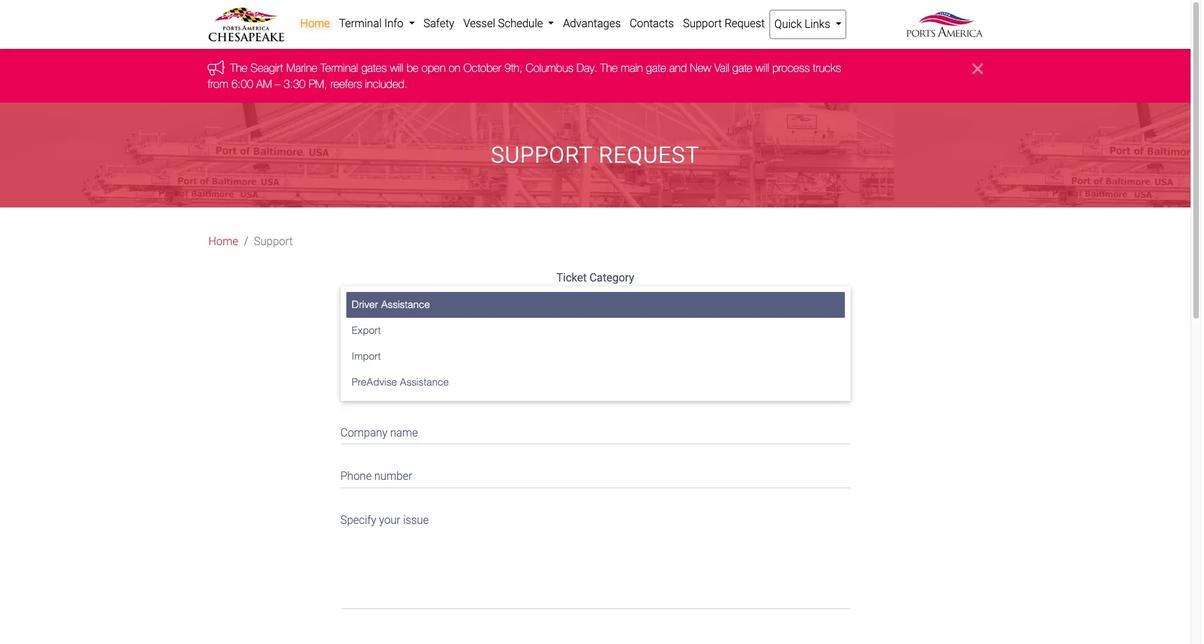 Task type: vqa. For each thing, say whether or not it's contained in the screenshot.
will to the right
yes



Task type: locate. For each thing, give the bounding box(es) containing it.
ticket category
[[557, 271, 635, 284]]

1 vertical spatial your
[[379, 513, 401, 527]]

assistance
[[381, 299, 430, 310], [400, 377, 449, 388]]

october
[[464, 62, 502, 74]]

name for company name
[[390, 426, 418, 439]]

1 vertical spatial request
[[599, 142, 700, 168]]

vail
[[715, 62, 730, 74]]

the up "6:00"
[[230, 62, 248, 74]]

the
[[230, 62, 248, 74], [601, 62, 618, 74]]

gate
[[646, 62, 666, 74], [733, 62, 753, 74]]

name right company
[[390, 426, 418, 439]]

terminal
[[339, 17, 382, 30], [321, 62, 358, 74]]

0 horizontal spatial gate
[[646, 62, 666, 74]]

assistance right the driver
[[381, 299, 430, 310]]

terminal left info
[[339, 17, 382, 30]]

1 horizontal spatial home
[[300, 17, 330, 30]]

option
[[405, 291, 436, 304]]

1 vertical spatial support request
[[491, 142, 700, 168]]

your right the driver
[[381, 291, 402, 304]]

category
[[590, 271, 635, 284]]

will left the process in the right top of the page
[[756, 62, 769, 74]]

new
[[690, 62, 712, 74]]

gate left and
[[646, 62, 666, 74]]

will left be
[[390, 62, 404, 74]]

0 horizontal spatial home
[[209, 235, 238, 248]]

gate right vail
[[733, 62, 753, 74]]

3:30
[[284, 77, 306, 90]]

0 vertical spatial support
[[683, 17, 722, 30]]

support
[[683, 17, 722, 30], [491, 142, 593, 168], [254, 235, 293, 248]]

quick links
[[775, 17, 833, 31]]

assistance right preadvise
[[400, 377, 449, 388]]

0 horizontal spatial the
[[230, 62, 248, 74]]

1 horizontal spatial request
[[725, 17, 765, 30]]

export
[[352, 325, 381, 336]]

0 horizontal spatial name
[[361, 382, 388, 396]]

0 vertical spatial home
[[300, 17, 330, 30]]

e-
[[341, 339, 350, 352]]

columbus
[[526, 62, 574, 74]]

issue
[[403, 513, 429, 527]]

will
[[390, 62, 404, 74], [756, 62, 769, 74]]

Phone number text field
[[341, 461, 851, 488]]

company
[[341, 426, 388, 439]]

info
[[385, 17, 404, 30]]

phone
[[341, 470, 372, 483]]

driver assistance
[[352, 299, 430, 310]]

close image
[[973, 60, 983, 77]]

marine
[[286, 62, 318, 74]]

0 horizontal spatial will
[[390, 62, 404, 74]]

ticket
[[557, 271, 587, 284]]

full name
[[341, 382, 388, 396]]

reefers
[[331, 77, 362, 90]]

vessel schedule link
[[459, 10, 559, 38]]

0 vertical spatial your
[[381, 291, 402, 304]]

0 vertical spatial home link
[[296, 10, 335, 38]]

0 vertical spatial support request
[[683, 17, 765, 30]]

0 horizontal spatial home link
[[209, 233, 238, 250]]

your for specify
[[379, 513, 401, 527]]

choose
[[341, 291, 378, 304]]

1 vertical spatial assistance
[[400, 377, 449, 388]]

0 horizontal spatial support
[[254, 235, 293, 248]]

1 horizontal spatial home link
[[296, 10, 335, 38]]

2 gate from the left
[[733, 62, 753, 74]]

1 horizontal spatial gate
[[733, 62, 753, 74]]

support request link
[[679, 10, 770, 38]]

2 vertical spatial support
[[254, 235, 293, 248]]

vessel schedule
[[463, 17, 546, 30]]

from
[[208, 77, 228, 90]]

2 the from the left
[[601, 62, 618, 74]]

home link
[[296, 10, 335, 38], [209, 233, 238, 250]]

your
[[381, 291, 402, 304], [379, 513, 401, 527]]

advantages
[[563, 17, 621, 30]]

home
[[300, 17, 330, 30], [209, 235, 238, 248]]

2 horizontal spatial support
[[683, 17, 722, 30]]

the seagirt marine terminal gates will be open on october 9th, columbus day. the main gate and new vail gate will process trucks from 6:00 am – 3:30 pm, reefers included. alert
[[0, 49, 1191, 103]]

your left 'issue'
[[379, 513, 401, 527]]

1 vertical spatial support
[[491, 142, 593, 168]]

1 vertical spatial name
[[390, 426, 418, 439]]

terminal up reefers on the left top of the page
[[321, 62, 358, 74]]

request
[[725, 17, 765, 30], [599, 142, 700, 168]]

0 vertical spatial request
[[725, 17, 765, 30]]

safety link
[[419, 10, 459, 38]]

0 vertical spatial assistance
[[381, 299, 430, 310]]

1 horizontal spatial name
[[390, 426, 418, 439]]

0 vertical spatial name
[[361, 382, 388, 396]]

1 vertical spatial terminal
[[321, 62, 358, 74]]

gates
[[362, 62, 387, 74]]

name
[[361, 382, 388, 396], [390, 426, 418, 439]]

specify your issue
[[341, 513, 429, 527]]

preadvise
[[352, 377, 397, 388]]

specify
[[341, 513, 376, 527]]

1 horizontal spatial support
[[491, 142, 593, 168]]

1 horizontal spatial the
[[601, 62, 618, 74]]

e-mail
[[341, 339, 371, 352]]

the right day.
[[601, 62, 618, 74]]

support request
[[683, 17, 765, 30], [491, 142, 700, 168]]

0 horizontal spatial request
[[599, 142, 700, 168]]

name right full
[[361, 382, 388, 396]]

1 horizontal spatial will
[[756, 62, 769, 74]]

quick
[[775, 17, 802, 31]]

bullhorn image
[[208, 60, 230, 75]]



Task type: describe. For each thing, give the bounding box(es) containing it.
assistance for preadvise assistance
[[400, 377, 449, 388]]

terminal info
[[339, 17, 406, 30]]

vessel
[[463, 17, 496, 30]]

day.
[[577, 62, 597, 74]]

links
[[805, 17, 831, 31]]

1 will from the left
[[390, 62, 404, 74]]

process
[[773, 62, 810, 74]]

6:00
[[232, 77, 253, 90]]

2 will from the left
[[756, 62, 769, 74]]

0 vertical spatial terminal
[[339, 17, 382, 30]]

choose your option
[[341, 291, 436, 304]]

seagirt
[[251, 62, 283, 74]]

open
[[422, 62, 446, 74]]

Company name text field
[[341, 417, 851, 444]]

be
[[407, 62, 419, 74]]

full
[[341, 382, 358, 396]]

driver
[[352, 299, 378, 310]]

name for full name
[[361, 382, 388, 396]]

1 vertical spatial home link
[[209, 233, 238, 250]]

–
[[275, 77, 281, 90]]

Specify your issue text field
[[341, 505, 851, 609]]

the seagirt marine terminal gates will be open on october 9th, columbus day. the main gate and new vail gate will process trucks from 6:00 am – 3:30 pm, reefers included. link
[[208, 62, 841, 90]]

contacts
[[630, 17, 674, 30]]

included.
[[365, 77, 408, 90]]

phone number
[[341, 470, 412, 483]]

trucks
[[813, 62, 841, 74]]

am
[[256, 77, 272, 90]]

assistance for driver assistance
[[381, 299, 430, 310]]

safety
[[424, 17, 455, 30]]

main
[[621, 62, 643, 74]]

9th,
[[505, 62, 523, 74]]

on
[[449, 62, 461, 74]]

contacts link
[[626, 10, 679, 38]]

advantages link
[[559, 10, 626, 38]]

1 the from the left
[[230, 62, 248, 74]]

terminal info link
[[335, 10, 419, 38]]

import
[[352, 351, 381, 362]]

E-mail email field
[[341, 330, 851, 357]]

mail
[[350, 339, 371, 352]]

terminal inside the seagirt marine terminal gates will be open on october 9th, columbus day. the main gate and new vail gate will process trucks from 6:00 am – 3:30 pm, reefers included.
[[321, 62, 358, 74]]

pm,
[[309, 77, 327, 90]]

number
[[374, 470, 412, 483]]

Full name text field
[[341, 374, 851, 401]]

the seagirt marine terminal gates will be open on october 9th, columbus day. the main gate and new vail gate will process trucks from 6:00 am – 3:30 pm, reefers included.
[[208, 62, 841, 90]]

schedule
[[498, 17, 543, 30]]

1 vertical spatial home
[[209, 235, 238, 248]]

quick links link
[[770, 10, 847, 39]]

and
[[670, 62, 687, 74]]

1 gate from the left
[[646, 62, 666, 74]]

your for choose
[[381, 291, 402, 304]]

preadvise assistance
[[352, 377, 449, 388]]

company name
[[341, 426, 418, 439]]



